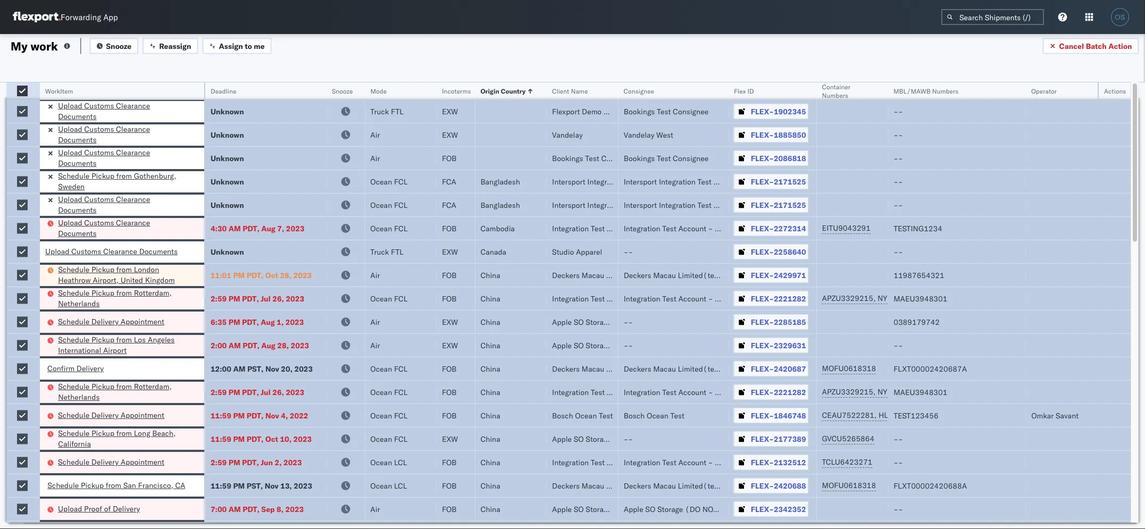Task type: locate. For each thing, give the bounding box(es) containing it.
0 vertical spatial truck
[[370, 107, 389, 116]]

12 resize handle column header from the left
[[1013, 82, 1026, 529]]

2 exw from the top
[[442, 130, 458, 139]]

am right 7:00
[[229, 504, 241, 514]]

1 vertical spatial 11:59
[[211, 434, 231, 444]]

6 exw from the top
[[442, 434, 458, 444]]

0 vertical spatial upload customs clearance documents button
[[58, 218, 190, 240]]

san
[[123, 481, 136, 490]]

0 vertical spatial schedule delivery appointment button
[[58, 316, 164, 328]]

flex- down "flex-1902345"
[[751, 130, 774, 139]]

not for flex-2329631
[[631, 341, 646, 350]]

schedule delivery appointment for 2:59
[[58, 457, 164, 467]]

flex- up flex-2132512
[[751, 434, 774, 444]]

california
[[58, 439, 91, 449]]

am
[[229, 224, 241, 233], [229, 341, 241, 350], [233, 364, 245, 373], [229, 504, 241, 514]]

0 vertical spatial netherlands
[[58, 299, 100, 308]]

flex- up flex-2258640
[[751, 224, 774, 233]]

storage
[[586, 317, 611, 327], [586, 341, 611, 350], [586, 434, 611, 444], [586, 504, 611, 514], [657, 504, 683, 514]]

apzu3329215, nyku9743990, tcnu3055126 for second schedule pickup from rotterdam, netherlands link from the top of the page
[[822, 387, 986, 396]]

apple so storage (do not use) for flex-2285185
[[552, 317, 667, 327]]

snooze down app
[[106, 41, 131, 51]]

pickup for schedule pickup from long beach, california link
[[91, 429, 114, 438]]

1 2221282 from the top
[[774, 294, 806, 303]]

gvcu5265864
[[822, 434, 874, 443]]

1 vertical spatial truck ftl
[[370, 247, 404, 256]]

2 2:59 from the top
[[211, 387, 227, 397]]

1 mofu0618318 from the top
[[822, 364, 876, 373]]

2132512
[[774, 458, 806, 467]]

3 schedule delivery appointment button from the top
[[58, 457, 164, 469]]

delivery up schedule pickup from san francisco, ca
[[91, 457, 119, 467]]

trek
[[715, 224, 729, 233]]

pdt, left the sep in the bottom left of the page
[[243, 504, 259, 514]]

use) for flex-2285185
[[648, 317, 667, 327]]

2 schedule delivery appointment from the top
[[58, 411, 164, 420]]

schedule pickup from rotterdam, netherlands down airport,
[[58, 288, 172, 308]]

jul down '12:00 am pst, nov 20, 2023'
[[261, 387, 271, 397]]

pickup left long
[[91, 429, 114, 438]]

1 vertical spatial appointment
[[121, 411, 164, 420]]

nov left 13,
[[265, 481, 279, 490]]

rotterdam,
[[134, 288, 172, 298], [134, 382, 172, 391]]

so for flex-2329631
[[574, 341, 584, 350]]

pdt, right 11:01
[[247, 270, 264, 280]]

3 integration test account - karl lagerfeld from the top
[[624, 458, 762, 467]]

tcnu3055126 for 2nd schedule pickup from rotterdam, netherlands link from the bottom of the page
[[934, 294, 986, 303]]

0 vertical spatial schedule pickup from rotterdam, netherlands
[[58, 288, 172, 308]]

nyku9743990, up ceau7522281, hlxu6269489, hlxu8034992
[[878, 387, 932, 396]]

clearance for flexport demo consignee
[[116, 101, 150, 110]]

pickup inside the schedule pickup from long beach, california
[[91, 429, 114, 438]]

0 vertical spatial lagerfeld
[[730, 294, 762, 303]]

pst, down "2:59 pm pdt, jun 2, 2023"
[[247, 481, 263, 490]]

2221282 up 2285185
[[774, 294, 806, 303]]

jul for second schedule pickup from rotterdam, netherlands link from the top of the page
[[261, 387, 271, 397]]

flex-2221282 for 2nd schedule pickup from rotterdam, netherlands link from the bottom of the page
[[751, 294, 806, 303]]

exw for flex-1885850
[[442, 130, 458, 139]]

7 fob from the top
[[442, 411, 457, 420]]

rotterdam, down angeles
[[134, 382, 172, 391]]

3 appointment from the top
[[121, 457, 164, 467]]

from inside schedule pickup from gothenburg, sweden
[[116, 171, 132, 181]]

0 vertical spatial integration test account - karl lagerfeld
[[624, 294, 762, 303]]

2 apzu3329215, from the top
[[822, 387, 876, 396]]

flex-2086818
[[751, 153, 806, 163]]

tcnu3055126
[[934, 294, 986, 303], [934, 387, 986, 396]]

1 vertical spatial lcl
[[394, 481, 407, 490]]

2 rotterdam, from the top
[[134, 382, 172, 391]]

aug for 1,
[[261, 317, 275, 327]]

numbers down container
[[822, 91, 848, 99]]

lagerfeld down flex-2429971
[[730, 294, 762, 303]]

oct
[[265, 270, 278, 280], [265, 434, 278, 444]]

snooze button
[[90, 38, 138, 54]]

integration test account - karl lagerfeld
[[624, 294, 762, 303], [624, 387, 762, 397], [624, 458, 762, 467]]

apzu3329215, nyku9743990, tcnu3055126 for 2nd schedule pickup from rotterdam, netherlands link from the bottom of the page
[[822, 294, 986, 303]]

1 vertical spatial maeu3948301
[[894, 387, 947, 397]]

schedule pickup from gothenburg, sweden link
[[58, 171, 190, 192]]

pdt, down "6:35 pm pdt, aug 1, 2023"
[[243, 341, 259, 350]]

lagerfeld up flex-1846748
[[730, 387, 762, 397]]

from left long
[[116, 429, 132, 438]]

appointment up long
[[121, 411, 164, 420]]

4 unknown from the top
[[211, 177, 244, 186]]

flex-2342352
[[751, 504, 806, 514]]

flex-2171525 up flex-2272314
[[751, 200, 806, 210]]

1 vertical spatial 2171525
[[774, 200, 806, 210]]

from for second schedule pickup from rotterdam, netherlands link from the top of the page
[[116, 382, 132, 391]]

deckers
[[552, 270, 580, 280], [624, 270, 651, 280], [552, 364, 580, 373], [624, 364, 651, 373], [552, 481, 580, 490], [624, 481, 651, 490]]

2 integration test account - karl lagerfeld from the top
[[624, 387, 762, 397]]

1 horizontal spatial vandelay
[[624, 130, 654, 139]]

11:59 up 7:00
[[211, 481, 231, 490]]

1 vertical spatial schedule delivery appointment
[[58, 411, 164, 420]]

1 vertical spatial ftl
[[391, 247, 404, 256]]

numbers right mbl/mawb at the top
[[932, 87, 959, 95]]

7 resize handle column header from the left
[[534, 82, 547, 529]]

tcnu3055126 up hlxu8034992
[[934, 387, 986, 396]]

2:59 pm pdt, jul 26, 2023 up "6:35 pm pdt, aug 1, 2023"
[[211, 294, 304, 303]]

london
[[134, 265, 159, 274]]

schedule pickup from rotterdam, netherlands down airport
[[58, 382, 172, 402]]

2 apzu3329215, nyku9743990, tcnu3055126 from the top
[[822, 387, 986, 396]]

1 vertical spatial pst,
[[247, 481, 263, 490]]

0 horizontal spatial vandelay
[[552, 130, 583, 139]]

workitem button
[[40, 85, 194, 95]]

apzu3329215, for 2nd schedule pickup from rotterdam, netherlands link from the bottom of the page
[[822, 294, 876, 303]]

0 vertical spatial appointment
[[121, 317, 164, 326]]

pickup inside schedule pickup from los angeles international airport
[[91, 335, 114, 344]]

2177389
[[774, 434, 806, 444]]

1 exw from the top
[[442, 107, 458, 116]]

pdt, for schedule delivery appointment button associated with 2:59 pm pdt, jun 2, 2023
[[242, 458, 259, 467]]

am right the 12:00
[[233, 364, 245, 373]]

1 vertical spatial 2:59 pm pdt, jul 26, 2023
[[211, 387, 304, 397]]

0 vertical spatial 2221282
[[774, 294, 806, 303]]

5 unknown from the top
[[211, 200, 244, 210]]

flex-2132512 button
[[734, 455, 808, 470], [734, 455, 808, 470]]

1 vertical spatial nov
[[265, 411, 279, 420]]

numbers inside container numbers
[[822, 91, 848, 99]]

pickup left gothenburg, on the top
[[91, 171, 114, 181]]

5 flex- from the top
[[751, 200, 774, 210]]

1 vertical spatial aug
[[261, 317, 275, 327]]

6 resize handle column header from the left
[[462, 82, 475, 529]]

12:00
[[211, 364, 231, 373]]

1 resize handle column header from the left
[[27, 82, 40, 529]]

pm down "2:59 pm pdt, jun 2, 2023"
[[233, 481, 245, 490]]

1 vertical spatial 26,
[[272, 387, 284, 397]]

1 vertical spatial oct
[[265, 434, 278, 444]]

netherlands
[[58, 299, 100, 308], [58, 393, 100, 402]]

1 karl from the top
[[715, 294, 729, 303]]

storage for flex-2329631
[[586, 341, 611, 350]]

2 vertical spatial aug
[[261, 341, 275, 350]]

13 flex- from the top
[[751, 387, 774, 397]]

0 horizontal spatial numbers
[[822, 91, 848, 99]]

2 vertical spatial karl
[[715, 458, 729, 467]]

fca
[[442, 177, 456, 186], [442, 200, 456, 210]]

6 flex- from the top
[[751, 224, 774, 233]]

11:59 for 11:59 pm pdt, oct 10, 2023
[[211, 434, 231, 444]]

delivery up schedule pickup from los angeles international airport on the bottom of the page
[[91, 317, 119, 326]]

1 vertical spatial apzu3329215, nyku9743990, tcnu3055126
[[822, 387, 986, 396]]

from for schedule pickup from gothenburg, sweden link
[[116, 171, 132, 181]]

1 vertical spatial schedule pickup from rotterdam, netherlands
[[58, 382, 172, 402]]

bookings for bookings test consignee
[[624, 153, 655, 163]]

flex-2221282 button
[[734, 291, 808, 306], [734, 291, 808, 306], [734, 385, 808, 400], [734, 385, 808, 400]]

1 truck from the top
[[370, 107, 389, 116]]

bookings
[[624, 107, 655, 116], [552, 153, 583, 163], [624, 153, 655, 163]]

apzu3329215, nyku9743990, tcnu3055126 up ceau7522281, hlxu6269489, hlxu8034992
[[822, 387, 986, 396]]

0 vertical spatial 2:59 pm pdt, jul 26, 2023
[[211, 294, 304, 303]]

0 vertical spatial schedule pickup from rotterdam, netherlands button
[[58, 288, 190, 310]]

fcl
[[394, 177, 408, 186], [394, 200, 408, 210], [394, 224, 408, 233], [394, 294, 408, 303], [394, 364, 408, 373], [394, 387, 408, 397], [394, 411, 408, 420], [394, 434, 408, 444]]

bosch
[[552, 411, 573, 420], [624, 411, 645, 420]]

0 vertical spatial aug
[[261, 224, 275, 233]]

0 vertical spatial mofu0618318
[[822, 364, 876, 373]]

0 vertical spatial truck ftl
[[370, 107, 404, 116]]

snooze inside snooze button
[[106, 41, 131, 51]]

truck for studio
[[370, 247, 389, 256]]

3 resize handle column header from the left
[[314, 82, 326, 529]]

use) for flex-2329631
[[648, 341, 667, 350]]

upload for vandelay upload customs clearance documents link
[[58, 124, 82, 134]]

6 air from the top
[[370, 504, 380, 514]]

0 vertical spatial 2171525
[[774, 177, 806, 186]]

upload customs clearance documents button up schedule pickup from london heathrow airport, united kingdom
[[45, 246, 178, 258]]

appointment for 2:59 pm pdt, jun 2, 2023
[[121, 457, 164, 467]]

0 vertical spatial bangladesh
[[480, 177, 520, 186]]

apple for flex-2329631
[[552, 341, 572, 350]]

2221282 down 2420687
[[774, 387, 806, 397]]

0 horizontal spatial snooze
[[106, 41, 131, 51]]

0389179742
[[894, 317, 940, 327]]

flex- down flex-2258640
[[751, 270, 774, 280]]

flex- down flex-2329631 at the bottom
[[751, 364, 774, 373]]

2 appointment from the top
[[121, 411, 164, 420]]

apzu3329215, nyku9743990, tcnu3055126
[[822, 294, 986, 303], [822, 387, 986, 396]]

workitem
[[45, 87, 73, 95]]

resize handle column header for deadline
[[314, 82, 326, 529]]

2:59 down the 12:00
[[211, 387, 227, 397]]

1 fcl from the top
[[394, 177, 408, 186]]

aug left 1,
[[261, 317, 275, 327]]

1 vertical spatial snooze
[[332, 87, 353, 95]]

flex-2429971
[[751, 270, 806, 280]]

jul for 2nd schedule pickup from rotterdam, netherlands link from the bottom of the page
[[261, 294, 271, 303]]

2 26, from the top
[[272, 387, 284, 397]]

2 vertical spatial schedule delivery appointment
[[58, 457, 164, 467]]

0 vertical spatial 2:59
[[211, 294, 227, 303]]

ocean lcl for 11:59 pm pst, nov 13, 2023
[[370, 481, 407, 490]]

exw for flex-1902345
[[442, 107, 458, 116]]

from inside schedule pickup from los angeles international airport
[[116, 335, 132, 344]]

0 vertical spatial pst,
[[247, 364, 263, 373]]

app
[[103, 12, 118, 22]]

kingdom
[[145, 276, 175, 285]]

1 vertical spatial truck
[[370, 247, 389, 256]]

am right 4:30 at the top left
[[229, 224, 241, 233]]

appointment up 'san' on the left bottom of the page
[[121, 457, 164, 467]]

0 vertical spatial flex-2171525
[[751, 177, 806, 186]]

3 air from the top
[[370, 270, 380, 280]]

11:59 pm pst, nov 13, 2023
[[211, 481, 312, 490]]

1 ocean lcl from the top
[[370, 458, 407, 467]]

pickup for schedule pickup from london heathrow airport, united kingdom 'link'
[[91, 265, 114, 274]]

11 flex- from the top
[[751, 341, 774, 350]]

flex-1885850
[[751, 130, 806, 139]]

flex-2171525 down flex-2086818
[[751, 177, 806, 186]]

1 jul from the top
[[261, 294, 271, 303]]

schedule delivery appointment up schedule pickup from san francisco, ca
[[58, 457, 164, 467]]

schedule pickup from rotterdam, netherlands button down united
[[58, 288, 190, 310]]

0 vertical spatial oct
[[265, 270, 278, 280]]

1 horizontal spatial numbers
[[932, 87, 959, 95]]

28, down 7, at the left
[[280, 270, 292, 280]]

schedule delivery appointment button up schedule pickup from san francisco, ca
[[58, 457, 164, 469]]

mbl/mawb numbers button
[[888, 85, 1015, 95]]

flex-1846748
[[751, 411, 806, 420]]

pst,
[[247, 364, 263, 373], [247, 481, 263, 490]]

schedule delivery appointment link up the schedule pickup from long beach, california
[[58, 410, 164, 421]]

unknown for upload customs clearance documents link related to intersport integration test account
[[211, 200, 244, 210]]

11:59 up "11:59 pm pdt, oct 10, 2023"
[[211, 411, 231, 420]]

1 vertical spatial fca
[[442, 200, 456, 210]]

clearance for vandelay
[[116, 124, 150, 134]]

documents for bookings test consignee
[[58, 158, 97, 168]]

limited(test)
[[606, 270, 654, 280], [678, 270, 725, 280], [606, 364, 654, 373], [678, 364, 725, 373], [606, 481, 654, 490], [678, 481, 725, 490]]

flex-2429971 button
[[734, 268, 808, 283], [734, 268, 808, 283]]

container numbers button
[[817, 80, 878, 99]]

1 vertical spatial mofu0618318
[[822, 481, 876, 490]]

4:30
[[211, 224, 227, 233]]

8 resize handle column header from the left
[[606, 82, 618, 529]]

0 vertical spatial snooze
[[106, 41, 131, 51]]

flex- down flex-2285185
[[751, 341, 774, 350]]

2:59 up 6:35
[[211, 294, 227, 303]]

studio
[[552, 247, 574, 256]]

flex- down flex-2272314
[[751, 247, 774, 256]]

pdt, for schedule pickup from long beach, california button on the left of the page
[[247, 434, 264, 444]]

mofu0618318 for 2420688
[[822, 481, 876, 490]]

1 vertical spatial tcnu3055126
[[934, 387, 986, 396]]

1 vertical spatial flex-2221282
[[751, 387, 806, 397]]

pickup inside schedule pickup from london heathrow airport, united kingdom
[[91, 265, 114, 274]]

1 ftl from the top
[[391, 107, 404, 116]]

resize handle column header for mode
[[424, 82, 437, 529]]

2 schedule delivery appointment button from the top
[[58, 410, 164, 422]]

2 flex-2221282 from the top
[[751, 387, 806, 397]]

0 vertical spatial ftl
[[391, 107, 404, 116]]

pm
[[233, 270, 245, 280], [229, 294, 240, 303], [229, 317, 240, 327], [229, 387, 240, 397], [233, 411, 245, 420], [233, 434, 245, 444], [229, 458, 240, 467], [233, 481, 245, 490]]

flex- up flex-2285185
[[751, 294, 774, 303]]

2 vertical spatial nov
[[265, 481, 279, 490]]

nov left 20,
[[265, 364, 279, 373]]

1 vertical spatial schedule pickup from rotterdam, netherlands button
[[58, 381, 190, 404]]

1 vertical spatial apzu3329215,
[[822, 387, 876, 396]]

1 vertical spatial integration test account - karl lagerfeld
[[624, 387, 762, 397]]

1 2171525 from the top
[[774, 177, 806, 186]]

2 vertical spatial appointment
[[121, 457, 164, 467]]

28,
[[280, 270, 292, 280], [277, 341, 289, 350]]

17 flex- from the top
[[751, 481, 774, 490]]

0 vertical spatial schedule pickup from rotterdam, netherlands link
[[58, 288, 190, 309]]

1 vertical spatial schedule delivery appointment button
[[58, 410, 164, 422]]

account
[[642, 177, 670, 186], [714, 177, 742, 186], [642, 200, 670, 210], [714, 200, 742, 210], [678, 224, 706, 233], [678, 294, 706, 303], [678, 387, 706, 397], [678, 458, 706, 467]]

resize handle column header for mbl/mawb numbers
[[1013, 82, 1026, 529]]

2 fcl from the top
[[394, 200, 408, 210]]

bookings test consignee for flexport demo consignee
[[624, 107, 709, 116]]

aug left 7, at the left
[[261, 224, 275, 233]]

integration test account - karl lagerfeld for second schedule pickup from rotterdam, netherlands link from the top of the page
[[624, 387, 762, 397]]

schedule delivery appointment button for 2:59 pm pdt, jun 2, 2023
[[58, 457, 164, 469]]

pickup for schedule pickup from los angeles international airport link
[[91, 335, 114, 344]]

1 vertical spatial jul
[[261, 387, 271, 397]]

0 vertical spatial schedule delivery appointment link
[[58, 316, 164, 327]]

2 truck ftl from the top
[[370, 247, 404, 256]]

0 vertical spatial fca
[[442, 177, 456, 186]]

pdt, for top upload customs clearance documents button
[[243, 224, 259, 233]]

2 vertical spatial integration test account - karl lagerfeld
[[624, 458, 762, 467]]

2 vertical spatial 11:59
[[211, 481, 231, 490]]

0 vertical spatial jul
[[261, 294, 271, 303]]

8 fcl from the top
[[394, 434, 408, 444]]

1 vertical spatial karl
[[715, 387, 729, 397]]

storage for flex-2285185
[[586, 317, 611, 327]]

1 horizontal spatial bosch
[[624, 411, 645, 420]]

apple so storage (do not use)
[[552, 317, 667, 327], [552, 341, 667, 350], [552, 434, 667, 444], [552, 504, 667, 514], [624, 504, 738, 514]]

schedule pickup from rotterdam, netherlands link down united
[[58, 288, 190, 309]]

1 vertical spatial rotterdam,
[[134, 382, 172, 391]]

vandelay down "flexport"
[[552, 130, 583, 139]]

2:59 pm pdt, jun 2, 2023
[[211, 458, 302, 467]]

confirm delivery button
[[47, 363, 104, 375]]

3 unknown from the top
[[211, 153, 244, 163]]

0 vertical spatial maeu3948301
[[894, 294, 947, 303]]

pickup up airport
[[91, 335, 114, 344]]

from inside schedule pickup from london heathrow airport, united kingdom
[[116, 265, 132, 274]]

consignee
[[624, 87, 654, 95], [604, 107, 639, 116], [673, 107, 709, 116], [601, 153, 637, 163], [673, 153, 709, 163]]

hlxu8034992
[[935, 411, 987, 420]]

2 tcnu3055126 from the top
[[934, 387, 986, 396]]

flex-2177389
[[751, 434, 806, 444]]

4 air from the top
[[370, 317, 380, 327]]

1 vertical spatial nyku9743990,
[[878, 387, 932, 396]]

1 vertical spatial 2221282
[[774, 387, 806, 397]]

2:59 up 7:00
[[211, 458, 227, 467]]

10 fob from the top
[[442, 504, 457, 514]]

upload customs clearance documents link for intersport integration test account
[[58, 194, 190, 215]]

2 vertical spatial 2:59
[[211, 458, 227, 467]]

6:35
[[211, 317, 227, 327]]

0 vertical spatial 11:59
[[211, 411, 231, 420]]

(do for flex-2177389
[[613, 434, 629, 444]]

Search Shipments (/) text field
[[941, 9, 1044, 25]]

0 vertical spatial nov
[[265, 364, 279, 373]]

2 vertical spatial schedule delivery appointment link
[[58, 457, 164, 468]]

schedule delivery appointment button up the schedule pickup from long beach, california
[[58, 410, 164, 422]]

14 flex- from the top
[[751, 411, 774, 420]]

2 truck from the top
[[370, 247, 389, 256]]

flex- up flex-2329631 at the bottom
[[751, 317, 774, 327]]

flex-2272314 button
[[734, 221, 808, 236], [734, 221, 808, 236]]

1 lcl from the top
[[394, 458, 407, 467]]

snooze left mode
[[332, 87, 353, 95]]

0 vertical spatial rotterdam,
[[134, 288, 172, 298]]

schedule pickup from los angeles international airport button
[[58, 335, 190, 357]]

lagerfeld down 'flex-2177389'
[[730, 458, 762, 467]]

1 truck ftl from the top
[[370, 107, 404, 116]]

pickup up proof
[[81, 481, 104, 490]]

airport
[[103, 346, 127, 355]]

schedule delivery appointment link up schedule pickup from san francisco, ca
[[58, 457, 164, 468]]

upload customs clearance documents link for flexport demo consignee
[[58, 101, 190, 122]]

2 resize handle column header from the left
[[191, 82, 204, 529]]

1 vandelay from the left
[[552, 130, 583, 139]]

0 vertical spatial schedule delivery appointment
[[58, 317, 164, 326]]

0 vertical spatial flex-2221282
[[751, 294, 806, 303]]

1 vertical spatial ocean lcl
[[370, 481, 407, 490]]

documents for intersport integration test account
[[58, 205, 97, 215]]

2221282
[[774, 294, 806, 303], [774, 387, 806, 397]]

maeu3948301 down 11987654321
[[894, 294, 947, 303]]

2429971
[[774, 270, 806, 280]]

schedule inside schedule pickup from gothenburg, sweden
[[58, 171, 90, 181]]

26, up 4,
[[272, 387, 284, 397]]

pm down 11:01
[[229, 294, 240, 303]]

unknown for upload customs clearance documents link associated with flexport demo consignee
[[211, 107, 244, 116]]

air
[[370, 130, 380, 139], [370, 153, 380, 163], [370, 270, 380, 280], [370, 317, 380, 327], [370, 341, 380, 350], [370, 504, 380, 514]]

schedule pickup from rotterdam, netherlands link down airport
[[58, 381, 190, 403]]

None checkbox
[[17, 106, 28, 117], [17, 130, 28, 140], [17, 270, 28, 281], [17, 293, 28, 304], [17, 317, 28, 327], [17, 410, 28, 421], [17, 434, 28, 444], [17, 457, 28, 468], [17, 504, 28, 515], [17, 106, 28, 117], [17, 130, 28, 140], [17, 270, 28, 281], [17, 293, 28, 304], [17, 317, 28, 327], [17, 410, 28, 421], [17, 434, 28, 444], [17, 457, 28, 468], [17, 504, 28, 515]]

schedule pickup from rotterdam, netherlands button
[[58, 288, 190, 310], [58, 381, 190, 404]]

0 vertical spatial ocean lcl
[[370, 458, 407, 467]]

2171525 up 2272314 on the right top of page
[[774, 200, 806, 210]]

1 nyku9743990, from the top
[[878, 294, 932, 303]]

1 vertical spatial flex-2171525
[[751, 200, 806, 210]]

from up united
[[116, 265, 132, 274]]

aug for 28,
[[261, 341, 275, 350]]

documents for vandelay
[[58, 135, 97, 144]]

1 vertical spatial upload customs clearance documents button
[[45, 246, 178, 258]]

not
[[631, 317, 646, 327], [631, 341, 646, 350], [631, 434, 646, 444], [631, 504, 646, 514], [702, 504, 717, 514]]

flex-1846748 button
[[734, 408, 808, 423], [734, 408, 808, 423]]

flex-2171525
[[751, 177, 806, 186], [751, 200, 806, 210]]

1 unknown from the top
[[211, 107, 244, 116]]

schedule inside the schedule pickup from long beach, california
[[58, 429, 90, 438]]

1 vertical spatial netherlands
[[58, 393, 100, 402]]

1 integration test account - karl lagerfeld from the top
[[624, 294, 762, 303]]

schedule delivery appointment up the schedule pickup from long beach, california
[[58, 411, 164, 420]]

client name
[[552, 87, 588, 95]]

deadline
[[211, 87, 236, 95]]

mofu0618318 for 2420687
[[822, 364, 876, 373]]

2 bangladesh from the top
[[480, 200, 520, 210]]

1 appointment from the top
[[121, 317, 164, 326]]

cancel batch action
[[1059, 41, 1132, 51]]

0 vertical spatial karl
[[715, 294, 729, 303]]

pickup
[[91, 171, 114, 181], [91, 265, 114, 274], [91, 288, 114, 298], [91, 335, 114, 344], [91, 382, 114, 391], [91, 429, 114, 438], [81, 481, 104, 490]]

not for flex-2177389
[[631, 434, 646, 444]]

0 vertical spatial apzu3329215, nyku9743990, tcnu3055126
[[822, 294, 986, 303]]

use) for flex-2342352
[[648, 504, 667, 514]]

flex-2171525 for upload customs clearance documents
[[751, 200, 806, 210]]

1 horizontal spatial bosch ocean test
[[624, 411, 685, 420]]

resize handle column header
[[27, 82, 40, 529], [191, 82, 204, 529], [314, 82, 326, 529], [352, 82, 365, 529], [424, 82, 437, 529], [462, 82, 475, 529], [534, 82, 547, 529], [606, 82, 618, 529], [716, 82, 729, 529], [804, 82, 817, 529], [876, 82, 888, 529], [1013, 82, 1026, 529], [1085, 82, 1098, 529], [1118, 82, 1131, 529]]

schedule delivery appointment link
[[58, 316, 164, 327], [58, 410, 164, 421], [58, 457, 164, 468]]

schedule delivery appointment link for 2:59 pm pdt, jun 2, 2023
[[58, 457, 164, 468]]

2 ocean lcl from the top
[[370, 481, 407, 490]]

0 vertical spatial 26,
[[272, 294, 284, 303]]

10 resize handle column header from the left
[[804, 82, 817, 529]]

--
[[894, 107, 903, 116], [894, 130, 903, 139], [894, 153, 903, 163], [894, 177, 903, 186], [894, 200, 903, 210], [624, 247, 633, 256], [894, 247, 903, 256], [624, 317, 633, 327], [624, 341, 633, 350], [894, 341, 903, 350], [624, 434, 633, 444], [894, 434, 903, 444], [894, 458, 903, 467], [894, 504, 903, 514]]

consignee down consignee "button"
[[673, 107, 709, 116]]

0 vertical spatial tcnu3055126
[[934, 294, 986, 303]]

from inside the schedule pickup from long beach, california
[[116, 429, 132, 438]]

upload customs clearance documents inside upload customs clearance documents button
[[58, 218, 150, 238]]

pdt, up 11:59 pm pdt, nov 4, 2022
[[242, 387, 259, 397]]

pickup inside schedule pickup from gothenburg, sweden
[[91, 171, 114, 181]]

pdt, up 2:00 am pdt, aug 28, 2023
[[242, 317, 259, 327]]

exw
[[442, 107, 458, 116], [442, 130, 458, 139], [442, 247, 458, 256], [442, 317, 458, 327], [442, 341, 458, 350], [442, 434, 458, 444]]

0 vertical spatial apzu3329215,
[[822, 294, 876, 303]]

0 horizontal spatial bosch
[[552, 411, 573, 420]]

netherlands down heathrow
[[58, 299, 100, 308]]

upload customs clearance documents link for vandelay
[[58, 124, 190, 145]]

from down airport
[[116, 382, 132, 391]]

schedule delivery appointment button for 11:59 pm pdt, nov 4, 2022
[[58, 410, 164, 422]]

bangladesh for upload customs clearance documents
[[480, 200, 520, 210]]

from for schedule pickup from los angeles international airport link
[[116, 335, 132, 344]]

1 vertical spatial lagerfeld
[[730, 387, 762, 397]]

1 vertical spatial 28,
[[277, 341, 289, 350]]

exw for flex-2329631
[[442, 341, 458, 350]]

flxt00002420687a
[[894, 364, 967, 373]]

2 2:59 pm pdt, jul 26, 2023 from the top
[[211, 387, 304, 397]]

flex-2177389 button
[[734, 432, 808, 446], [734, 432, 808, 446]]

2 karl from the top
[[715, 387, 729, 397]]

pickup for schedule pickup from gothenburg, sweden link
[[91, 171, 114, 181]]

upload customs clearance documents button up schedule pickup from london heathrow airport, united kingdom 'link'
[[58, 218, 190, 240]]

flex- down flex-1885850
[[751, 153, 774, 163]]

2 fca from the top
[[442, 200, 456, 210]]

1 vertical spatial bangladesh
[[480, 200, 520, 210]]

bookings test consignee for bookings test consignee
[[624, 153, 709, 163]]

flexport
[[552, 107, 580, 116]]

1 vertical spatial schedule pickup from rotterdam, netherlands link
[[58, 381, 190, 403]]

upload for upload customs clearance documents link for bookings test consignee
[[58, 148, 82, 157]]

oct up 1,
[[265, 270, 278, 280]]

studio apparel
[[552, 247, 602, 256]]

pdt,
[[243, 224, 259, 233], [247, 270, 264, 280], [242, 294, 259, 303], [242, 317, 259, 327], [243, 341, 259, 350], [242, 387, 259, 397], [247, 411, 264, 420], [247, 434, 264, 444], [242, 458, 259, 467], [243, 504, 259, 514]]

schedule delivery appointment button up schedule pickup from los angeles international airport on the bottom of the page
[[58, 316, 164, 328]]

apple for flex-2342352
[[552, 504, 572, 514]]

china
[[480, 270, 500, 280], [480, 294, 500, 303], [480, 317, 500, 327], [480, 341, 500, 350], [480, 364, 500, 373], [480, 387, 500, 397], [480, 411, 500, 420], [480, 434, 500, 444], [480, 458, 500, 467], [480, 481, 500, 490], [480, 504, 500, 514]]

reassign
[[159, 41, 191, 51]]

flex- up 'flex-2177389'
[[751, 411, 774, 420]]

aug up '12:00 am pst, nov 20, 2023'
[[261, 341, 275, 350]]

1 2:59 pm pdt, jul 26, 2023 from the top
[[211, 294, 304, 303]]

12:00 am pst, nov 20, 2023
[[211, 364, 313, 373]]

0 vertical spatial 28,
[[280, 270, 292, 280]]

bookings up vandelay west on the top
[[624, 107, 655, 116]]

5 fcl from the top
[[394, 364, 408, 373]]

pdt, left jun
[[242, 458, 259, 467]]

from left gothenburg, on the top
[[116, 171, 132, 181]]

7 china from the top
[[480, 411, 500, 420]]

5 resize handle column header from the left
[[424, 82, 437, 529]]

nov for 20,
[[265, 364, 279, 373]]

26, for 2nd schedule pickup from rotterdam, netherlands link from the bottom of the page
[[272, 294, 284, 303]]

0 vertical spatial nyku9743990,
[[878, 294, 932, 303]]

vandelay for vandelay
[[552, 130, 583, 139]]

None checkbox
[[17, 86, 28, 96], [17, 153, 28, 164], [17, 176, 28, 187], [17, 200, 28, 210], [17, 223, 28, 234], [17, 247, 28, 257], [17, 340, 28, 351], [17, 364, 28, 374], [17, 387, 28, 398], [17, 481, 28, 491], [17, 86, 28, 96], [17, 153, 28, 164], [17, 176, 28, 187], [17, 200, 28, 210], [17, 223, 28, 234], [17, 247, 28, 257], [17, 340, 28, 351], [17, 364, 28, 374], [17, 387, 28, 398], [17, 481, 28, 491]]

flex-2221282 up flex-1846748
[[751, 387, 806, 397]]

2:59
[[211, 294, 227, 303], [211, 387, 227, 397], [211, 458, 227, 467]]

1 vertical spatial schedule delivery appointment link
[[58, 410, 164, 421]]

1 lagerfeld from the top
[[730, 294, 762, 303]]

2171525 down the 2086818
[[774, 177, 806, 186]]

pst, down 2:00 am pdt, aug 28, 2023
[[247, 364, 263, 373]]

ocean fcl
[[370, 177, 408, 186], [370, 200, 408, 210], [370, 224, 408, 233], [370, 294, 408, 303], [370, 364, 408, 373], [370, 387, 408, 397], [370, 411, 408, 420], [370, 434, 408, 444]]

test
[[657, 107, 671, 116], [585, 153, 599, 163], [657, 153, 671, 163], [626, 177, 640, 186], [698, 177, 712, 186], [626, 200, 640, 210], [698, 200, 712, 210], [662, 224, 676, 233], [662, 294, 676, 303], [662, 387, 676, 397], [599, 411, 613, 420], [670, 411, 685, 420], [662, 458, 676, 467]]

0 horizontal spatial bosch ocean test
[[552, 411, 613, 420]]

11:59 up "2:59 pm pdt, jun 2, 2023"
[[211, 434, 231, 444]]

2 vertical spatial schedule delivery appointment button
[[58, 457, 164, 469]]

pdt, for schedule delivery appointment button related to 11:59 pm pdt, nov 4, 2022
[[247, 411, 264, 420]]

pm right 11:01
[[233, 270, 245, 280]]

canada
[[480, 247, 506, 256]]

flex-2420688 button
[[734, 478, 808, 493], [734, 478, 808, 493]]



Task type: vqa. For each thing, say whether or not it's contained in the screenshot.


Task type: describe. For each thing, give the bounding box(es) containing it.
schedule inside schedule pickup from london heathrow airport, united kingdom
[[58, 265, 90, 274]]

schedule pickup from london heathrow airport, united kingdom link
[[58, 264, 190, 286]]

os
[[1115, 13, 1125, 21]]

container
[[822, 83, 850, 91]]

air for 6:35
[[370, 317, 380, 327]]

delivery for 2:59
[[91, 457, 119, 467]]

unknown for vandelay upload customs clearance documents link
[[211, 130, 244, 139]]

mbl/mawb numbers
[[894, 87, 959, 95]]

lcl for 2:59 pm pdt, jun 2, 2023
[[394, 458, 407, 467]]

8 china from the top
[[480, 434, 500, 444]]

2342352
[[774, 504, 806, 514]]

1 netherlands from the top
[[58, 299, 100, 308]]

11987654321
[[894, 270, 944, 280]]

pst, for am
[[247, 364, 263, 373]]

apple for flex-2285185
[[552, 317, 572, 327]]

upload for upload proof of delivery link
[[58, 504, 82, 514]]

numbers for mbl/mawb numbers
[[932, 87, 959, 95]]

4 china from the top
[[480, 341, 500, 350]]

4 ocean fcl from the top
[[370, 294, 408, 303]]

1 schedule pickup from rotterdam, netherlands button from the top
[[58, 288, 190, 310]]

mode button
[[365, 85, 426, 95]]

demo
[[582, 107, 602, 116]]

ceau7522281, hlxu6269489, hlxu8034992
[[822, 411, 987, 420]]

pm right 6:35
[[229, 317, 240, 327]]

upload customs clearance documents for intersport integration test account
[[58, 195, 150, 215]]

9 china from the top
[[480, 458, 500, 467]]

apzu3329215, for second schedule pickup from rotterdam, netherlands link from the top of the page
[[822, 387, 876, 396]]

3 karl from the top
[[715, 458, 729, 467]]

name
[[571, 87, 588, 95]]

cambodia
[[480, 224, 515, 233]]

3 lagerfeld from the top
[[730, 458, 762, 467]]

1 flex- from the top
[[751, 107, 774, 116]]

2272314
[[774, 224, 806, 233]]

flex
[[734, 87, 746, 95]]

2 netherlands from the top
[[58, 393, 100, 402]]

1 bosch ocean test from the left
[[552, 411, 613, 420]]

flxt00002420688a
[[894, 481, 967, 490]]

gothenburg,
[[134, 171, 176, 181]]

ocean lcl for 2:59 pm pdt, jun 2, 2023
[[370, 458, 407, 467]]

bangladesh for schedule pickup from gothenburg, sweden
[[480, 177, 520, 186]]

oct for 10,
[[265, 434, 278, 444]]

2 flex- from the top
[[751, 130, 774, 139]]

2285185
[[774, 317, 806, 327]]

2086818
[[774, 153, 806, 163]]

use) for flex-2177389
[[648, 434, 667, 444]]

2:59 pm pdt, jul 26, 2023 for second schedule pickup from rotterdam, netherlands link from the top of the page
[[211, 387, 304, 397]]

eitu9043291
[[822, 223, 871, 233]]

exw for flex-2258640
[[442, 247, 458, 256]]

apple so storage (do not use) for flex-2177389
[[552, 434, 667, 444]]

pdt, for the schedule pickup from los angeles international airport button
[[243, 341, 259, 350]]

4 flex- from the top
[[751, 177, 774, 186]]

2 schedule pickup from rotterdam, netherlands button from the top
[[58, 381, 190, 404]]

appointment for 6:35 pm pdt, aug 1, 2023
[[121, 317, 164, 326]]

flex-2420687
[[751, 364, 806, 373]]

1 horizontal spatial snooze
[[332, 87, 353, 95]]

resize handle column header for consignee
[[716, 82, 729, 529]]

1846748
[[774, 411, 806, 420]]

upload for upload customs clearance documents link associated with flexport demo consignee
[[58, 101, 82, 110]]

consignee down the "west"
[[673, 153, 709, 163]]

from for schedule pickup from san francisco, ca link in the left bottom of the page
[[106, 481, 121, 490]]

2171525 for upload customs clearance documents
[[774, 200, 806, 210]]

francisco,
[[138, 481, 173, 490]]

confirm delivery
[[47, 364, 104, 373]]

schedule pickup from san francisco, ca button
[[47, 480, 185, 492]]

schedule pickup from san francisco, ca link
[[47, 480, 185, 491]]

3 2:59 from the top
[[211, 458, 227, 467]]

9 fob from the top
[[442, 481, 457, 490]]

so for flex-2342352
[[574, 504, 584, 514]]

oct for 28,
[[265, 270, 278, 280]]

8 flex- from the top
[[751, 270, 774, 280]]

resize handle column header for container numbers
[[876, 82, 888, 529]]

11:59 for 11:59 pm pdt, nov 4, 2022
[[211, 411, 231, 420]]

schedule inside schedule pickup from los angeles international airport
[[58, 335, 90, 344]]

forwarding app link
[[13, 12, 118, 22]]

air for 7:00
[[370, 504, 380, 514]]

1 ocean fcl from the top
[[370, 177, 408, 186]]

4 fob from the top
[[442, 294, 457, 303]]

2 schedule pickup from rotterdam, netherlands link from the top
[[58, 381, 190, 403]]

upload proof of delivery
[[58, 504, 140, 514]]

clearance for bookings test consignee
[[116, 148, 150, 157]]

omkar
[[1031, 411, 1054, 420]]

bicycle
[[731, 224, 756, 233]]

am for 4:30
[[229, 224, 241, 233]]

lcl for 11:59 pm pst, nov 13, 2023
[[394, 481, 407, 490]]

cancel batch action button
[[1043, 38, 1139, 54]]

2 bosch ocean test from the left
[[624, 411, 685, 420]]

3 fcl from the top
[[394, 224, 408, 233]]

schedule pickup from san francisco, ca
[[47, 481, 185, 490]]

7 ocean fcl from the top
[[370, 411, 408, 420]]

18 flex- from the top
[[751, 504, 774, 514]]

upload customs clearance documents link for bookings test consignee
[[58, 147, 190, 169]]

los
[[134, 335, 146, 344]]

maeu3948301 for 2nd schedule pickup from rotterdam, netherlands link from the bottom of the page
[[894, 294, 947, 303]]

karl for 2nd schedule pickup from rotterdam, netherlands link from the bottom of the page
[[715, 294, 729, 303]]

flex-2285185
[[751, 317, 806, 327]]

so for flex-2285185
[[574, 317, 584, 327]]

pm left jun
[[229, 458, 240, 467]]

schedule pickup from gothenburg, sweden
[[58, 171, 176, 191]]

fca for upload customs clearance documents
[[442, 200, 456, 210]]

3 fob from the top
[[442, 270, 457, 280]]

schedule pickup from los angeles international airport
[[58, 335, 175, 355]]

pickup down airport,
[[91, 288, 114, 298]]

flex-2171525 for schedule pickup from gothenburg, sweden
[[751, 177, 806, 186]]

resize handle column header for workitem
[[191, 82, 204, 529]]

flex-2132512
[[751, 458, 806, 467]]

pm down the 12:00
[[229, 387, 240, 397]]

tcnu3055126 for second schedule pickup from rotterdam, netherlands link from the top of the page
[[934, 387, 986, 396]]

bookings test consignee down flexport demo consignee
[[552, 153, 637, 163]]

airport,
[[93, 276, 119, 285]]

not for flex-2285185
[[631, 317, 646, 327]]

(do for flex-2342352
[[613, 504, 629, 514]]

2 air from the top
[[370, 153, 380, 163]]

2 bosch from the left
[[624, 411, 645, 420]]

4 fcl from the top
[[394, 294, 408, 303]]

2 fob from the top
[[442, 224, 457, 233]]

3 flex- from the top
[[751, 153, 774, 163]]

delivery down international
[[77, 364, 104, 373]]

flex id
[[734, 87, 754, 95]]

2,
[[275, 458, 282, 467]]

international
[[58, 346, 101, 355]]

deadline button
[[205, 85, 316, 95]]

13 resize handle column header from the left
[[1085, 82, 1098, 529]]

10 flex- from the top
[[751, 317, 774, 327]]

upload customs clearance documents for bookings test consignee
[[58, 148, 150, 168]]

nov for 4,
[[265, 411, 279, 420]]

resize handle column header for client name
[[606, 82, 618, 529]]

8 fob from the top
[[442, 458, 457, 467]]

batch
[[1086, 41, 1107, 51]]

2022
[[290, 411, 308, 420]]

flex-2420688
[[751, 481, 806, 490]]

flex-2258640
[[751, 247, 806, 256]]

10,
[[280, 434, 292, 444]]

work
[[30, 39, 58, 53]]

client
[[552, 87, 569, 95]]

6 china from the top
[[480, 387, 500, 397]]

vandelay west
[[624, 130, 673, 139]]

jun
[[261, 458, 273, 467]]

1885850
[[774, 130, 806, 139]]

upload proof of delivery link
[[58, 504, 140, 514]]

6 fcl from the top
[[394, 387, 408, 397]]

consignee right demo
[[604, 107, 639, 116]]

1 air from the top
[[370, 130, 380, 139]]

fca for schedule pickup from gothenburg, sweden
[[442, 177, 456, 186]]

vandelay for vandelay west
[[624, 130, 654, 139]]

exw for flex-2177389
[[442, 434, 458, 444]]

11:59 for 11:59 pm pst, nov 13, 2023
[[211, 481, 231, 490]]

2 schedule pickup from rotterdam, netherlands from the top
[[58, 382, 172, 402]]

ftl for flexport demo consignee
[[391, 107, 404, 116]]

7:00 am pdt, sep 8, 2023
[[211, 504, 304, 514]]

consignee inside "button"
[[624, 87, 654, 95]]

5 fob from the top
[[442, 364, 457, 373]]

nov for 13,
[[265, 481, 279, 490]]

4 resize handle column header from the left
[[352, 82, 365, 529]]

omkar savant
[[1031, 411, 1079, 420]]

16 flex- from the top
[[751, 458, 774, 467]]

savant
[[1056, 411, 1079, 420]]

pickup down confirm delivery button
[[91, 382, 114, 391]]

flex-2221282 for second schedule pickup from rotterdam, netherlands link from the top of the page
[[751, 387, 806, 397]]

6 unknown from the top
[[211, 247, 244, 256]]

2258640
[[774, 247, 806, 256]]

truck ftl for studio apparel
[[370, 247, 404, 256]]

schedule pickup from long beach, california
[[58, 429, 176, 449]]

flexport. image
[[13, 12, 61, 22]]

numbers for container numbers
[[822, 91, 848, 99]]

apparel
[[576, 247, 602, 256]]

pdt, up "6:35 pm pdt, aug 1, 2023"
[[242, 294, 259, 303]]

apple for flex-2177389
[[552, 434, 572, 444]]

2 ocean fcl from the top
[[370, 200, 408, 210]]

my
[[11, 39, 28, 53]]

flex-1902345
[[751, 107, 806, 116]]

7,
[[277, 224, 284, 233]]

2 china from the top
[[480, 294, 500, 303]]

my work
[[11, 39, 58, 53]]

20,
[[281, 364, 293, 373]]

incoterms
[[442, 87, 471, 95]]

15 flex- from the top
[[751, 434, 774, 444]]

cancel
[[1059, 41, 1084, 51]]

pm up "11:59 pm pdt, oct 10, 2023"
[[233, 411, 245, 420]]

testing1234
[[894, 224, 942, 233]]

26, for second schedule pickup from rotterdam, netherlands link from the top of the page
[[272, 387, 284, 397]]

2420687
[[774, 364, 806, 373]]

10 china from the top
[[480, 481, 500, 490]]

apple so storage (do not use) for flex-2329631
[[552, 341, 667, 350]]

storage for flex-2177389
[[586, 434, 611, 444]]

6 ocean fcl from the top
[[370, 387, 408, 397]]

integration test account - karl lagerfeld for 2nd schedule pickup from rotterdam, netherlands link from the bottom of the page
[[624, 294, 762, 303]]

(do for flex-2329631
[[613, 341, 629, 350]]

11:01 pm pdt, oct 28, 2023
[[211, 270, 312, 280]]

5 china from the top
[[480, 364, 500, 373]]

1 china from the top
[[480, 270, 500, 280]]

1 schedule pickup from rotterdam, netherlands link from the top
[[58, 288, 190, 309]]

1 schedule pickup from rotterdam, netherlands from the top
[[58, 288, 172, 308]]

consignee down vandelay west on the top
[[601, 153, 637, 163]]

9 flex- from the top
[[751, 294, 774, 303]]

pdt, for schedule delivery appointment button for 6:35 pm pdt, aug 1, 2023
[[242, 317, 259, 327]]

container numbers
[[822, 83, 850, 99]]

consignee button
[[618, 85, 718, 95]]

apple so storage (do not use) for flex-2342352
[[552, 504, 667, 514]]

sep
[[261, 504, 275, 514]]

5 ocean fcl from the top
[[370, 364, 408, 373]]

country
[[501, 87, 526, 95]]

resize handle column header for origin country
[[534, 82, 547, 529]]

am for 7:00
[[229, 504, 241, 514]]

delivery right of
[[113, 504, 140, 514]]

bookings down "flexport"
[[552, 153, 583, 163]]

2:59 for second schedule pickup from rotterdam, netherlands link from the top of the page
[[211, 387, 227, 397]]

2 2221282 from the top
[[774, 387, 806, 397]]

7 fcl from the top
[[394, 411, 408, 420]]

incoterms button
[[437, 85, 478, 95]]

test123456
[[894, 411, 938, 420]]

resize handle column header for incoterms
[[462, 82, 475, 529]]

id
[[747, 87, 754, 95]]

11 china from the top
[[480, 504, 500, 514]]

8 ocean fcl from the top
[[370, 434, 408, 444]]

aug for 7,
[[261, 224, 275, 233]]

1 rotterdam, from the top
[[134, 288, 172, 298]]

1 bosch from the left
[[552, 411, 573, 420]]

documents for flexport demo consignee
[[58, 112, 97, 121]]

7 flex- from the top
[[751, 247, 774, 256]]

from for schedule pickup from london heathrow airport, united kingdom 'link'
[[116, 265, 132, 274]]

confirm delivery link
[[47, 363, 104, 374]]

1 fob from the top
[[442, 153, 457, 163]]

delivery for 11:59
[[91, 411, 119, 420]]

2 lagerfeld from the top
[[730, 387, 762, 397]]

pm up "2:59 pm pdt, jun 2, 2023"
[[233, 434, 245, 444]]

3 china from the top
[[480, 317, 500, 327]]

client name button
[[547, 85, 608, 95]]

upload customs clearance documents for flexport demo consignee
[[58, 101, 150, 121]]

confirm
[[47, 364, 75, 373]]

28, for oct
[[280, 270, 292, 280]]

delivery for 6:35
[[91, 317, 119, 326]]

14 resize handle column header from the left
[[1118, 82, 1131, 529]]

unknown for schedule pickup from gothenburg, sweden link
[[211, 177, 244, 186]]

6 fob from the top
[[442, 387, 457, 397]]

pdt, for upload proof of delivery button
[[243, 504, 259, 514]]

schedule delivery appointment for 11:59
[[58, 411, 164, 420]]

os button
[[1108, 5, 1132, 29]]

maeu3948301 for second schedule pickup from rotterdam, netherlands link from the top of the page
[[894, 387, 947, 397]]

schedule pickup from london heathrow airport, united kingdom button
[[58, 264, 190, 287]]

12 flex- from the top
[[751, 364, 774, 373]]

assign
[[219, 41, 243, 51]]

ca
[[175, 481, 185, 490]]

3 ocean fcl from the top
[[370, 224, 408, 233]]

origin
[[480, 87, 499, 95]]

customs for intersport integration test account
[[84, 195, 114, 204]]

actions
[[1104, 87, 1126, 95]]



